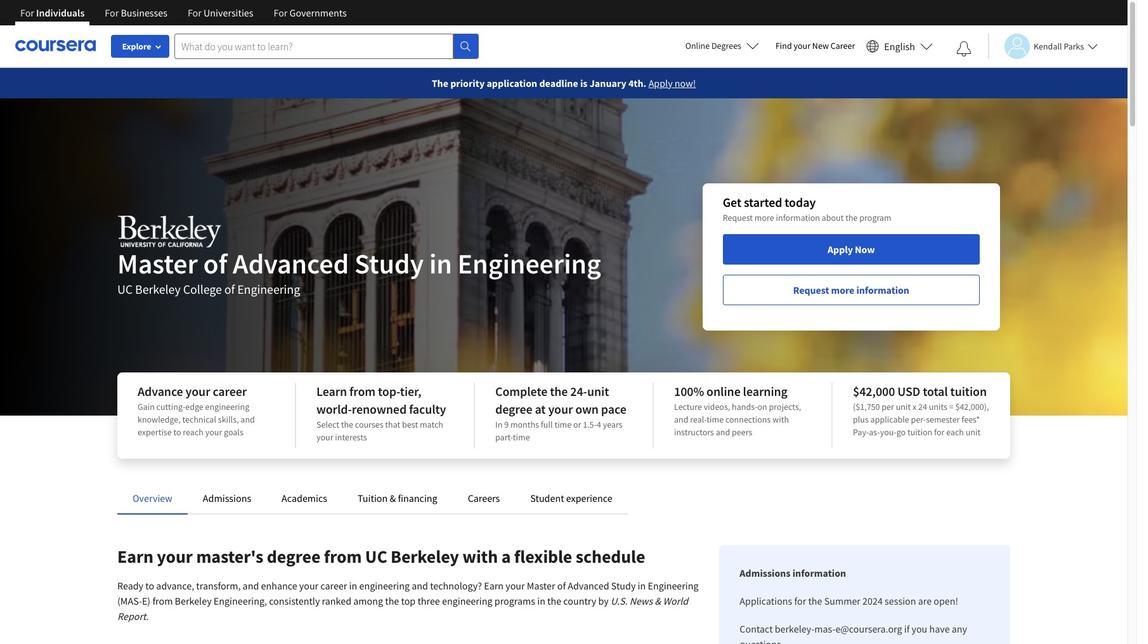 Task type: locate. For each thing, give the bounding box(es) containing it.
admissions up master's
[[203, 492, 251, 505]]

career up skills,
[[213, 383, 247, 399]]

1 vertical spatial with
[[463, 545, 498, 568]]

cutting-
[[156, 401, 185, 412]]

ranked
[[322, 595, 352, 607]]

complete the 24-unit degree at your own pace in 9 months full time or 1.5-4 years part-time
[[496, 383, 627, 443]]

1 for from the left
[[20, 6, 34, 19]]

0 vertical spatial master
[[117, 246, 198, 281]]

per
[[882, 401, 895, 412]]

1.5-
[[583, 419, 597, 430]]

0 horizontal spatial career
[[213, 383, 247, 399]]

0 horizontal spatial uc
[[117, 281, 133, 297]]

24-
[[571, 383, 588, 399]]

0 horizontal spatial to
[[145, 579, 154, 592]]

4th.
[[629, 77, 647, 89]]

overview
[[133, 492, 173, 505]]

1 horizontal spatial advanced
[[568, 579, 610, 592]]

tier,
[[400, 383, 422, 399]]

1 horizontal spatial more
[[832, 284, 855, 296]]

and up 'goals'
[[241, 414, 255, 425]]

0 horizontal spatial apply
[[649, 77, 673, 89]]

technical
[[182, 414, 216, 425]]

1 horizontal spatial request
[[794, 284, 830, 296]]

study inside master of advanced study in engineering uc berkeley college of engineering
[[355, 246, 424, 281]]

1 vertical spatial unit
[[897, 401, 911, 412]]

1 horizontal spatial unit
[[897, 401, 911, 412]]

career up ranked
[[321, 579, 347, 592]]

1 vertical spatial to
[[145, 579, 154, 592]]

from right e)
[[153, 595, 173, 607]]

experience
[[567, 492, 613, 505]]

ready
[[117, 579, 143, 592]]

coursera image
[[15, 36, 96, 56]]

information down today on the right top
[[776, 212, 821, 223]]

1 horizontal spatial career
[[321, 579, 347, 592]]

skills,
[[218, 414, 239, 425]]

engineering up skills,
[[205, 401, 250, 412]]

1 horizontal spatial &
[[655, 595, 661, 607]]

advanced inside master of advanced study in engineering uc berkeley college of engineering
[[233, 246, 349, 281]]

career inside the ready to advance, transform, and enhance your career in engineering and technology? earn your master of advanced study in engineering (mas-e) from berkeley engineering, consistently ranked among the top three engineering programs in the country by
[[321, 579, 347, 592]]

1 vertical spatial more
[[832, 284, 855, 296]]

1 vertical spatial information
[[857, 284, 910, 296]]

applicable
[[871, 414, 910, 425]]

0 vertical spatial advanced
[[233, 246, 349, 281]]

uc berkeley college of engineering logo image
[[117, 216, 222, 247]]

online degrees
[[686, 40, 742, 51]]

plus
[[854, 414, 869, 425]]

tuition down per-
[[908, 426, 933, 438]]

2 for from the left
[[105, 6, 119, 19]]

the inside learn from top-tier, world-renowned faculty select the courses that best match your interests
[[341, 419, 353, 430]]

1 vertical spatial study
[[612, 579, 636, 592]]

0 vertical spatial earn
[[117, 545, 153, 568]]

overview link
[[133, 492, 173, 505]]

in
[[496, 419, 503, 430]]

0 horizontal spatial request
[[723, 212, 753, 223]]

degree
[[496, 401, 533, 417], [267, 545, 321, 568]]

your right "find"
[[794, 40, 811, 51]]

connections
[[726, 414, 771, 425]]

the inside complete the 24-unit degree at your own pace in 9 months full time or 1.5-4 years part-time
[[550, 383, 568, 399]]

and up engineering,
[[243, 579, 259, 592]]

2 vertical spatial engineering
[[442, 595, 493, 607]]

your right at
[[549, 401, 573, 417]]

1 vertical spatial request
[[794, 284, 830, 296]]

0 vertical spatial with
[[773, 414, 789, 425]]

fees*
[[962, 414, 981, 425]]

kendall
[[1034, 40, 1063, 52]]

0 horizontal spatial engineering
[[205, 401, 250, 412]]

2 horizontal spatial time
[[707, 414, 724, 425]]

tuition up $42,000),
[[951, 383, 987, 399]]

& right tuition
[[390, 492, 396, 505]]

universities
[[204, 6, 254, 19]]

1 horizontal spatial admissions
[[740, 567, 791, 579]]

with left a
[[463, 545, 498, 568]]

career inside advance your career gain cutting-edge engineering knowledge, technical skills, and expertise to reach your goals
[[213, 383, 247, 399]]

uc
[[117, 281, 133, 297], [365, 545, 387, 568]]

apply inside button
[[828, 243, 854, 256]]

degree up the 9 at bottom left
[[496, 401, 533, 417]]

as-
[[870, 426, 881, 438]]

your inside complete the 24-unit degree at your own pace in 9 months full time or 1.5-4 years part-time
[[549, 401, 573, 417]]

e)
[[142, 595, 151, 607]]

your inside learn from top-tier, world-renowned faculty select the courses that best match your interests
[[317, 432, 334, 443]]

0 vertical spatial study
[[355, 246, 424, 281]]

engineering
[[458, 246, 602, 281], [237, 281, 300, 297], [648, 579, 699, 592]]

berkeley down the advance,
[[175, 595, 212, 607]]

2 horizontal spatial unit
[[966, 426, 981, 438]]

berkeley-
[[775, 623, 815, 635]]

your down select
[[317, 432, 334, 443]]

explore button
[[111, 35, 169, 58]]

months
[[511, 419, 539, 430]]

goals
[[224, 426, 244, 438]]

1 horizontal spatial apply
[[828, 243, 854, 256]]

own
[[576, 401, 599, 417]]

information down now
[[857, 284, 910, 296]]

admissions up applications
[[740, 567, 791, 579]]

2 vertical spatial from
[[153, 595, 173, 607]]

lecture
[[675, 401, 702, 412]]

1 vertical spatial degree
[[267, 545, 321, 568]]

degree up enhance
[[267, 545, 321, 568]]

information inside the get started today request more information about the program
[[776, 212, 821, 223]]

time down the months
[[513, 432, 530, 443]]

1 horizontal spatial earn
[[484, 579, 504, 592]]

from up renowned
[[350, 383, 376, 399]]

for left the governments
[[274, 6, 288, 19]]

u.s. news & world report
[[117, 595, 689, 623]]

1 vertical spatial earn
[[484, 579, 504, 592]]

for left the individuals
[[20, 6, 34, 19]]

for for businesses
[[105, 6, 119, 19]]

enhance
[[261, 579, 297, 592]]

0 vertical spatial more
[[755, 212, 775, 223]]

programs
[[495, 595, 536, 607]]

1 horizontal spatial for
[[935, 426, 945, 438]]

& right news
[[655, 595, 661, 607]]

uc inside master of advanced study in engineering uc berkeley college of engineering
[[117, 281, 133, 297]]

unit up own
[[588, 383, 609, 399]]

2024
[[863, 595, 883, 607]]

1 vertical spatial admissions
[[740, 567, 791, 579]]

and inside advance your career gain cutting-edge engineering knowledge, technical skills, and expertise to reach your goals
[[241, 414, 255, 425]]

more inside button
[[832, 284, 855, 296]]

1 vertical spatial apply
[[828, 243, 854, 256]]

of inside the ready to advance, transform, and enhance your career in engineering and technology? earn your master of advanced study in engineering (mas-e) from berkeley engineering, consistently ranked among the top three engineering programs in the country by
[[558, 579, 566, 592]]

from up ranked
[[324, 545, 362, 568]]

your up consistently
[[299, 579, 319, 592]]

from
[[350, 383, 376, 399], [324, 545, 362, 568], [153, 595, 173, 607]]

for for governments
[[274, 6, 288, 19]]

with down projects,
[[773, 414, 789, 425]]

careers link
[[468, 492, 500, 505]]

the priority application deadline is january 4th. apply now!
[[432, 77, 696, 89]]

0 vertical spatial uc
[[117, 281, 133, 297]]

0 horizontal spatial admissions
[[203, 492, 251, 505]]

0 vertical spatial &
[[390, 492, 396, 505]]

your inside find your new career link
[[794, 40, 811, 51]]

information up summer
[[793, 567, 847, 579]]

1 horizontal spatial tuition
[[951, 383, 987, 399]]

0 vertical spatial berkeley
[[135, 281, 181, 297]]

each
[[947, 426, 965, 438]]

1 horizontal spatial study
[[612, 579, 636, 592]]

projects,
[[770, 401, 802, 412]]

to left reach
[[174, 426, 181, 438]]

with inside the 100% online learning lecture videos, hands-on projects, and real-time connections with instructors and peers
[[773, 414, 789, 425]]

0 horizontal spatial more
[[755, 212, 775, 223]]

tuition
[[951, 383, 987, 399], [908, 426, 933, 438]]

are
[[919, 595, 932, 607]]

24
[[919, 401, 928, 412]]

1 horizontal spatial master
[[527, 579, 556, 592]]

0 horizontal spatial advanced
[[233, 246, 349, 281]]

1 vertical spatial advanced
[[568, 579, 610, 592]]

0 horizontal spatial for
[[795, 595, 807, 607]]

governments
[[290, 6, 347, 19]]

0 horizontal spatial study
[[355, 246, 424, 281]]

2 vertical spatial berkeley
[[175, 595, 212, 607]]

apply right the 4th.
[[649, 77, 673, 89]]

2 vertical spatial information
[[793, 567, 847, 579]]

the up interests
[[341, 419, 353, 430]]

x
[[913, 401, 917, 412]]

for businesses
[[105, 6, 167, 19]]

the left summer
[[809, 595, 823, 607]]

time
[[707, 414, 724, 425], [555, 419, 572, 430], [513, 432, 530, 443]]

0 vertical spatial admissions
[[203, 492, 251, 505]]

for up berkeley-
[[795, 595, 807, 607]]

apply now
[[828, 243, 875, 256]]

country
[[564, 595, 597, 607]]

berkeley left the 'college'
[[135, 281, 181, 297]]

unit down fees*
[[966, 426, 981, 438]]

and left peers
[[716, 426, 731, 438]]

study inside the ready to advance, transform, and enhance your career in engineering and technology? earn your master of advanced study in engineering (mas-e) from berkeley engineering, consistently ranked among the top three engineering programs in the country by
[[612, 579, 636, 592]]

select
[[317, 419, 339, 430]]

0 vertical spatial unit
[[588, 383, 609, 399]]

e@coursera.org
[[836, 623, 903, 635]]

to up e)
[[145, 579, 154, 592]]

1 horizontal spatial to
[[174, 426, 181, 438]]

3 for from the left
[[188, 6, 202, 19]]

show notifications image
[[957, 41, 972, 56]]

any
[[952, 623, 968, 635]]

0 horizontal spatial earn
[[117, 545, 153, 568]]

top
[[401, 595, 416, 607]]

unit left x
[[897, 401, 911, 412]]

engineering inside the ready to advance, transform, and enhance your career in engineering and technology? earn your master of advanced study in engineering (mas-e) from berkeley engineering, consistently ranked among the top three engineering programs in the country by
[[648, 579, 699, 592]]

4 for from the left
[[274, 6, 288, 19]]

admissions
[[203, 492, 251, 505], [740, 567, 791, 579]]

information inside button
[[857, 284, 910, 296]]

1 vertical spatial career
[[321, 579, 347, 592]]

2 horizontal spatial engineering
[[442, 595, 493, 607]]

1 horizontal spatial with
[[773, 414, 789, 425]]

is
[[581, 77, 588, 89]]

None search field
[[175, 33, 479, 59]]

for inside $42,000 usd total tuition ($1,750 per unit  x  24 units = $42,000), plus applicable per-semester fees* pay-as-you-go tuition for each unit
[[935, 426, 945, 438]]

for left universities
[[188, 6, 202, 19]]

0 vertical spatial degree
[[496, 401, 533, 417]]

1 horizontal spatial engineering
[[359, 579, 410, 592]]

technology?
[[430, 579, 482, 592]]

admissions for admissions information
[[740, 567, 791, 579]]

berkeley up the ready to advance, transform, and enhance your career in engineering and technology? earn your master of advanced study in engineering (mas-e) from berkeley engineering, consistently ranked among the top three engineering programs in the country by
[[391, 545, 459, 568]]

earn
[[117, 545, 153, 568], [484, 579, 504, 592]]

2 horizontal spatial engineering
[[648, 579, 699, 592]]

0 vertical spatial for
[[935, 426, 945, 438]]

1 vertical spatial master
[[527, 579, 556, 592]]

1 horizontal spatial engineering
[[458, 246, 602, 281]]

more inside the get started today request more information about the program
[[755, 212, 775, 223]]

explore
[[122, 41, 151, 52]]

for for universities
[[188, 6, 202, 19]]

2 vertical spatial unit
[[966, 426, 981, 438]]

apply left now
[[828, 243, 854, 256]]

1 vertical spatial for
[[795, 595, 807, 607]]

1 vertical spatial &
[[655, 595, 661, 607]]

request inside the get started today request more information about the program
[[723, 212, 753, 223]]

application
[[487, 77, 538, 89]]

1 vertical spatial uc
[[365, 545, 387, 568]]

1 horizontal spatial uc
[[365, 545, 387, 568]]

online
[[686, 40, 710, 51]]

0 horizontal spatial with
[[463, 545, 498, 568]]

.
[[146, 610, 151, 623]]

0 horizontal spatial tuition
[[908, 426, 933, 438]]

more down apply now
[[832, 284, 855, 296]]

time left or
[[555, 419, 572, 430]]

the left "24-"
[[550, 383, 568, 399]]

that
[[385, 419, 401, 430]]

0 vertical spatial from
[[350, 383, 376, 399]]

earn inside the ready to advance, transform, and enhance your career in engineering and technology? earn your master of advanced study in engineering (mas-e) from berkeley engineering, consistently ranked among the top three engineering programs in the country by
[[484, 579, 504, 592]]

for for individuals
[[20, 6, 34, 19]]

1 horizontal spatial time
[[555, 419, 572, 430]]

usd
[[898, 383, 921, 399]]

earn up ready
[[117, 545, 153, 568]]

request down apply now
[[794, 284, 830, 296]]

0 vertical spatial to
[[174, 426, 181, 438]]

0 vertical spatial request
[[723, 212, 753, 223]]

0 vertical spatial engineering
[[205, 401, 250, 412]]

tuition & financing link
[[358, 492, 438, 505]]

engineering down technology?
[[442, 595, 493, 607]]

more
[[755, 212, 775, 223], [832, 284, 855, 296]]

0 horizontal spatial time
[[513, 432, 530, 443]]

from inside the ready to advance, transform, and enhance your career in engineering and technology? earn your master of advanced study in engineering (mas-e) from berkeley engineering, consistently ranked among the top three engineering programs in the country by
[[153, 595, 173, 607]]

0 vertical spatial career
[[213, 383, 247, 399]]

schedule
[[576, 545, 646, 568]]

new
[[813, 40, 829, 51]]

degrees
[[712, 40, 742, 51]]

earn up programs
[[484, 579, 504, 592]]

session
[[885, 595, 917, 607]]

courses
[[355, 419, 384, 430]]

request down the get
[[723, 212, 753, 223]]

gain
[[138, 401, 155, 412]]

for left businesses
[[105, 6, 119, 19]]

0 horizontal spatial unit
[[588, 383, 609, 399]]

consistently
[[269, 595, 320, 607]]

world-
[[317, 401, 352, 417]]

to
[[174, 426, 181, 438], [145, 579, 154, 592]]

master
[[117, 246, 198, 281], [527, 579, 556, 592]]

engineering up the among
[[359, 579, 410, 592]]

time down videos,
[[707, 414, 724, 425]]

admissions link
[[203, 492, 251, 505]]

0 horizontal spatial degree
[[267, 545, 321, 568]]

1 horizontal spatial degree
[[496, 401, 533, 417]]

the right about on the right top of page
[[846, 212, 858, 223]]

for down semester
[[935, 426, 945, 438]]

0 horizontal spatial master
[[117, 246, 198, 281]]

financing
[[398, 492, 438, 505]]

more down started
[[755, 212, 775, 223]]

master's
[[196, 545, 264, 568]]

0 vertical spatial information
[[776, 212, 821, 223]]



Task type: vqa. For each thing, say whether or not it's contained in the screenshot.
2024
yes



Task type: describe. For each thing, give the bounding box(es) containing it.
january
[[590, 77, 627, 89]]

among
[[354, 595, 383, 607]]

get
[[723, 194, 742, 210]]

master inside master of advanced study in engineering uc berkeley college of engineering
[[117, 246, 198, 281]]

parks
[[1064, 40, 1085, 52]]

online degrees button
[[676, 32, 770, 60]]

part-
[[496, 432, 513, 443]]

1 vertical spatial tuition
[[908, 426, 933, 438]]

kendall parks button
[[989, 33, 1099, 59]]

=
[[950, 401, 954, 412]]

the left country
[[548, 595, 562, 607]]

per-
[[912, 414, 927, 425]]

total
[[923, 383, 949, 399]]

best
[[402, 419, 418, 430]]

real-
[[691, 414, 707, 425]]

your up programs
[[506, 579, 525, 592]]

advance,
[[156, 579, 194, 592]]

from inside learn from top-tier, world-renowned faculty select the courses that best match your interests
[[350, 383, 376, 399]]

by
[[599, 595, 609, 607]]

unit inside complete the 24-unit degree at your own pace in 9 months full time or 1.5-4 years part-time
[[588, 383, 609, 399]]

questions.
[[740, 638, 784, 644]]

for individuals
[[20, 6, 85, 19]]

english button
[[862, 25, 939, 67]]

career
[[831, 40, 856, 51]]

What do you want to learn? text field
[[175, 33, 454, 59]]

the
[[432, 77, 449, 89]]

reach
[[183, 426, 204, 438]]

report
[[117, 610, 146, 623]]

now
[[855, 243, 875, 256]]

your up edge
[[186, 383, 210, 399]]

tuition
[[358, 492, 388, 505]]

kendall parks
[[1034, 40, 1085, 52]]

english
[[885, 40, 916, 52]]

learn
[[317, 383, 347, 399]]

college
[[183, 281, 222, 297]]

the left 'top'
[[385, 595, 399, 607]]

the inside the get started today request more information about the program
[[846, 212, 858, 223]]

in inside master of advanced study in engineering uc berkeley college of engineering
[[430, 246, 452, 281]]

complete
[[496, 383, 548, 399]]

flexible
[[515, 545, 573, 568]]

top-
[[378, 383, 400, 399]]

u.s.
[[611, 595, 628, 607]]

a
[[502, 545, 511, 568]]

your down technical
[[205, 426, 222, 438]]

priority
[[451, 77, 485, 89]]

learn from top-tier, world-renowned faculty select the courses that best match your interests
[[317, 383, 446, 443]]

contact berkeley-mas-e@coursera.org if you have any questions.
[[740, 623, 968, 644]]

today
[[785, 194, 816, 210]]

find your new career
[[776, 40, 856, 51]]

years
[[603, 419, 623, 430]]

videos,
[[704, 401, 731, 412]]

request more information button
[[723, 275, 980, 305]]

master inside the ready to advance, transform, and enhance your career in engineering and technology? earn your master of advanced study in engineering (mas-e) from berkeley engineering, consistently ranked among the top three engineering programs in the country by
[[527, 579, 556, 592]]

at
[[535, 401, 546, 417]]

$42,000
[[854, 383, 896, 399]]

0 vertical spatial tuition
[[951, 383, 987, 399]]

go
[[897, 426, 906, 438]]

0 horizontal spatial engineering
[[237, 281, 300, 297]]

($1,750
[[854, 401, 881, 412]]

banner navigation
[[10, 0, 357, 35]]

degree inside complete the 24-unit degree at your own pace in 9 months full time or 1.5-4 years part-time
[[496, 401, 533, 417]]

instructors
[[675, 426, 715, 438]]

you
[[912, 623, 928, 635]]

$42,000 usd total tuition ($1,750 per unit  x  24 units = $42,000), plus applicable per-semester fees* pay-as-you-go tuition for each unit
[[854, 383, 990, 438]]

you-
[[881, 426, 897, 438]]

peers
[[732, 426, 753, 438]]

admissions for admissions
[[203, 492, 251, 505]]

berkeley inside the ready to advance, transform, and enhance your career in engineering and technology? earn your master of advanced study in engineering (mas-e) from berkeley engineering, consistently ranked among the top three engineering programs in the country by
[[175, 595, 212, 607]]

request inside request more information button
[[794, 284, 830, 296]]

apply now button
[[723, 234, 980, 265]]

(mas-
[[117, 595, 142, 607]]

0 horizontal spatial &
[[390, 492, 396, 505]]

faculty
[[409, 401, 446, 417]]

interests
[[335, 432, 367, 443]]

time inside the 100% online learning lecture videos, hands-on projects, and real-time connections with instructors and peers
[[707, 414, 724, 425]]

individuals
[[36, 6, 85, 19]]

and down lecture
[[675, 414, 689, 425]]

your up the advance,
[[157, 545, 193, 568]]

three
[[418, 595, 440, 607]]

earn your master's degree from uc berkeley with a flexible schedule
[[117, 545, 646, 568]]

businesses
[[121, 6, 167, 19]]

get started today request more information about the program
[[723, 194, 892, 223]]

full
[[541, 419, 553, 430]]

find your new career link
[[770, 38, 862, 54]]

transform,
[[196, 579, 241, 592]]

to inside advance your career gain cutting-edge engineering knowledge, technical skills, and expertise to reach your goals
[[174, 426, 181, 438]]

1 vertical spatial berkeley
[[391, 545, 459, 568]]

advanced inside the ready to advance, transform, and enhance your career in engineering and technology? earn your master of advanced study in engineering (mas-e) from berkeley engineering, consistently ranked among the top three engineering programs in the country by
[[568, 579, 610, 592]]

1 vertical spatial engineering
[[359, 579, 410, 592]]

student experience
[[531, 492, 613, 505]]

started
[[744, 194, 783, 210]]

news
[[630, 595, 653, 607]]

and up three
[[412, 579, 428, 592]]

applications for the summer 2024 session are open!
[[740, 595, 959, 607]]

contact
[[740, 623, 773, 635]]

online
[[707, 383, 741, 399]]

$42,000),
[[956, 401, 990, 412]]

1 vertical spatial from
[[324, 545, 362, 568]]

world
[[663, 595, 689, 607]]

to inside the ready to advance, transform, and enhance your career in engineering and technology? earn your master of advanced study in engineering (mas-e) from berkeley engineering, consistently ranked among the top three engineering programs in the country by
[[145, 579, 154, 592]]

engineering inside advance your career gain cutting-edge engineering knowledge, technical skills, and expertise to reach your goals
[[205, 401, 250, 412]]

pace
[[602, 401, 627, 417]]

have
[[930, 623, 950, 635]]

academics
[[282, 492, 327, 505]]

& inside u.s. news & world report
[[655, 595, 661, 607]]

berkeley inside master of advanced study in engineering uc berkeley college of engineering
[[135, 281, 181, 297]]

0 vertical spatial apply
[[649, 77, 673, 89]]



